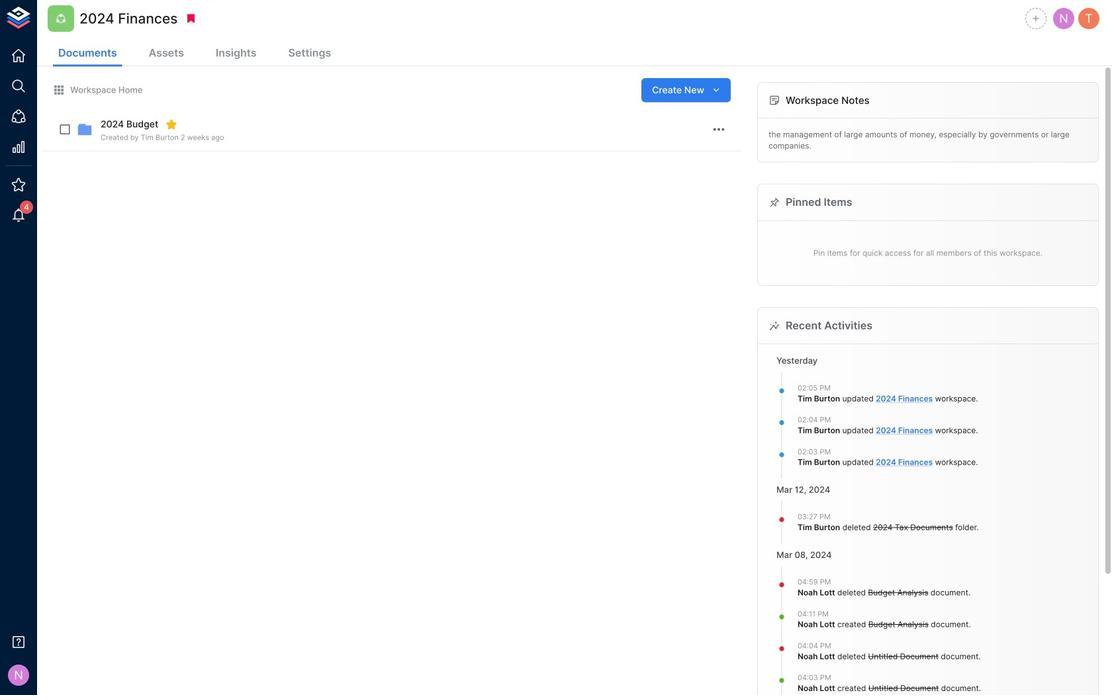 Task type: vqa. For each thing, say whether or not it's contained in the screenshot.
bottom created
no



Task type: locate. For each thing, give the bounding box(es) containing it.
remove bookmark image
[[185, 13, 197, 25]]



Task type: describe. For each thing, give the bounding box(es) containing it.
remove favorite image
[[166, 119, 178, 131]]



